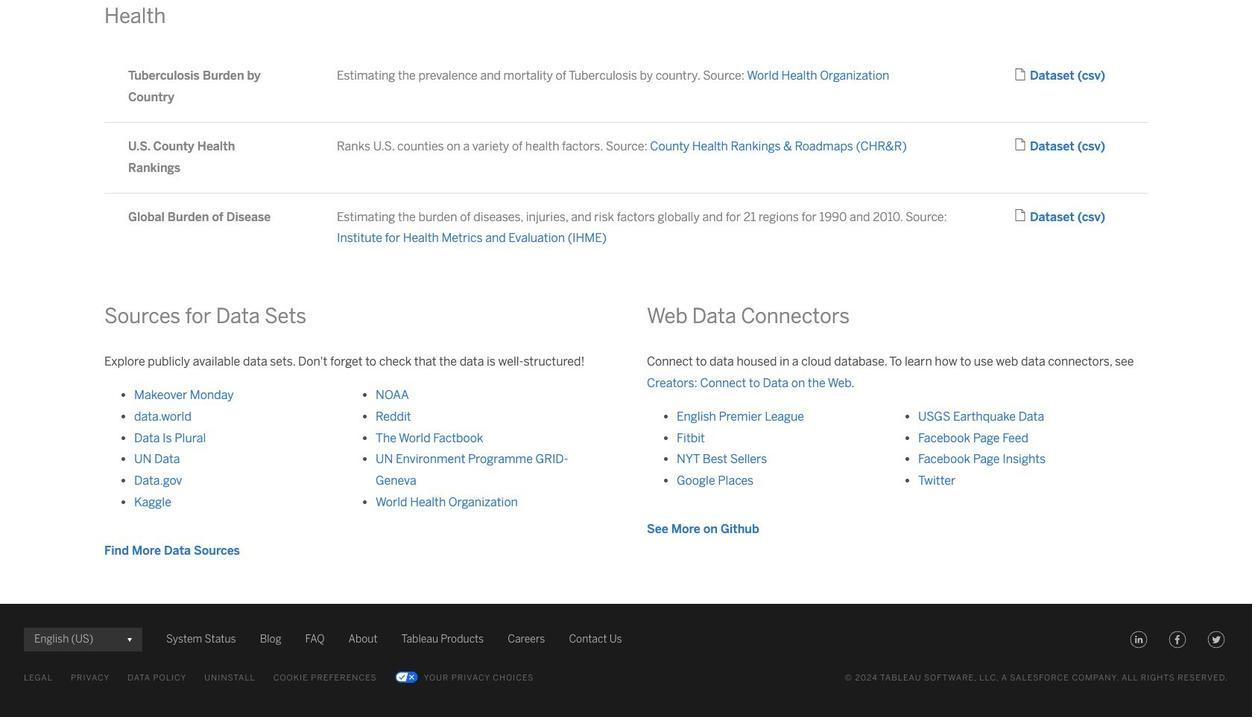 Task type: locate. For each thing, give the bounding box(es) containing it.
selected language element
[[34, 628, 132, 652]]



Task type: vqa. For each thing, say whether or not it's contained in the screenshot.
Workbook
no



